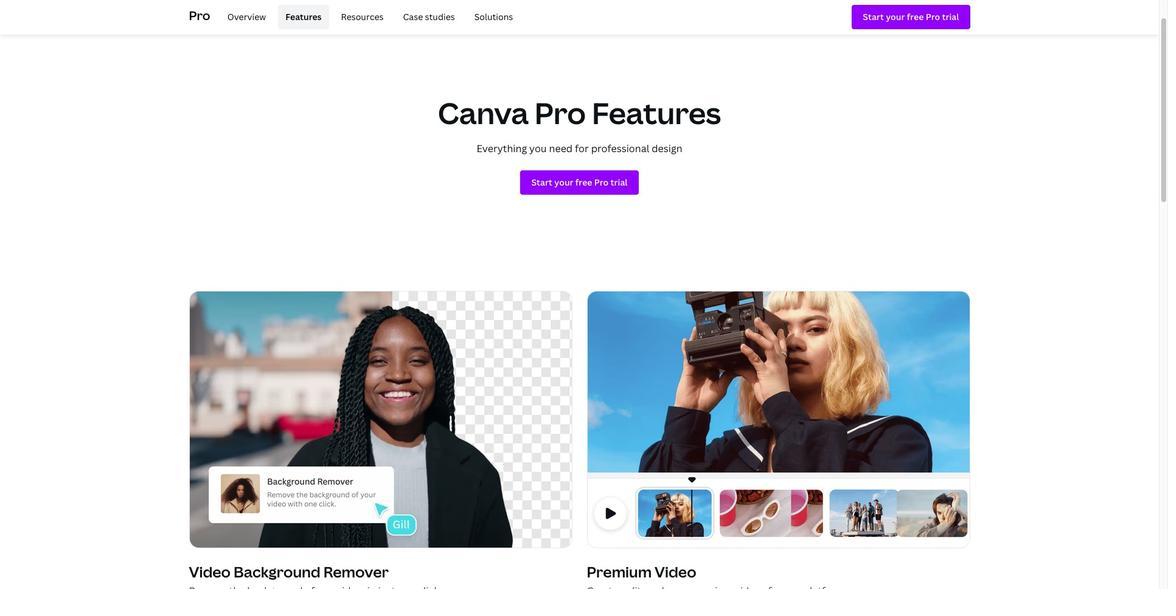 Task type: describe. For each thing, give the bounding box(es) containing it.
overview
[[227, 11, 266, 22]]

overview link
[[220, 5, 273, 29]]

studies
[[425, 11, 455, 22]]

features link
[[278, 5, 329, 29]]

everything you need for professional design
[[477, 142, 683, 155]]

case studies link
[[396, 5, 462, 29]]

everything
[[477, 142, 527, 155]]

premium video
[[587, 562, 697, 582]]

for
[[575, 142, 589, 155]]

resources link
[[334, 5, 391, 29]]

design
[[652, 142, 683, 155]]

pro element
[[189, 0, 970, 34]]

you
[[530, 142, 547, 155]]

need
[[549, 142, 573, 155]]

case studies
[[403, 11, 455, 22]]

solutions
[[474, 11, 513, 22]]

premium
[[587, 562, 652, 582]]

premium video link
[[587, 291, 970, 589]]

background
[[234, 562, 321, 582]]

case
[[403, 11, 423, 22]]



Task type: vqa. For each thing, say whether or not it's contained in the screenshot.
all
no



Task type: locate. For each thing, give the bounding box(es) containing it.
1 horizontal spatial video
[[655, 562, 697, 582]]

professional
[[591, 142, 650, 155]]

video
[[189, 562, 231, 582], [655, 562, 697, 582]]

0 horizontal spatial video
[[189, 562, 231, 582]]

pro
[[189, 7, 210, 24], [535, 93, 586, 133]]

features up design
[[592, 93, 721, 133]]

pro left overview
[[189, 7, 210, 24]]

menu bar inside pro element
[[215, 5, 521, 29]]

1 horizontal spatial features
[[592, 93, 721, 133]]

2 video from the left
[[655, 562, 697, 582]]

solutions link
[[467, 5, 521, 29]]

0 vertical spatial features
[[286, 11, 322, 22]]

features inside pro element
[[286, 11, 322, 22]]

resources
[[341, 11, 384, 22]]

1 vertical spatial pro
[[535, 93, 586, 133]]

0 vertical spatial pro
[[189, 7, 210, 24]]

video background remover link
[[189, 291, 572, 589]]

1 horizontal spatial pro
[[535, 93, 586, 133]]

canva
[[438, 93, 529, 133]]

0 horizontal spatial pro
[[189, 7, 210, 24]]

canva pro features
[[438, 93, 721, 133]]

menu bar containing overview
[[215, 5, 521, 29]]

features right overview
[[286, 11, 322, 22]]

1 video from the left
[[189, 562, 231, 582]]

0 horizontal spatial features
[[286, 11, 322, 22]]

video background remover
[[189, 562, 389, 582]]

menu bar
[[215, 5, 521, 29]]

1 vertical spatial features
[[592, 93, 721, 133]]

features
[[286, 11, 322, 22], [592, 93, 721, 133]]

remover
[[324, 562, 389, 582]]

pro up need
[[535, 93, 586, 133]]



